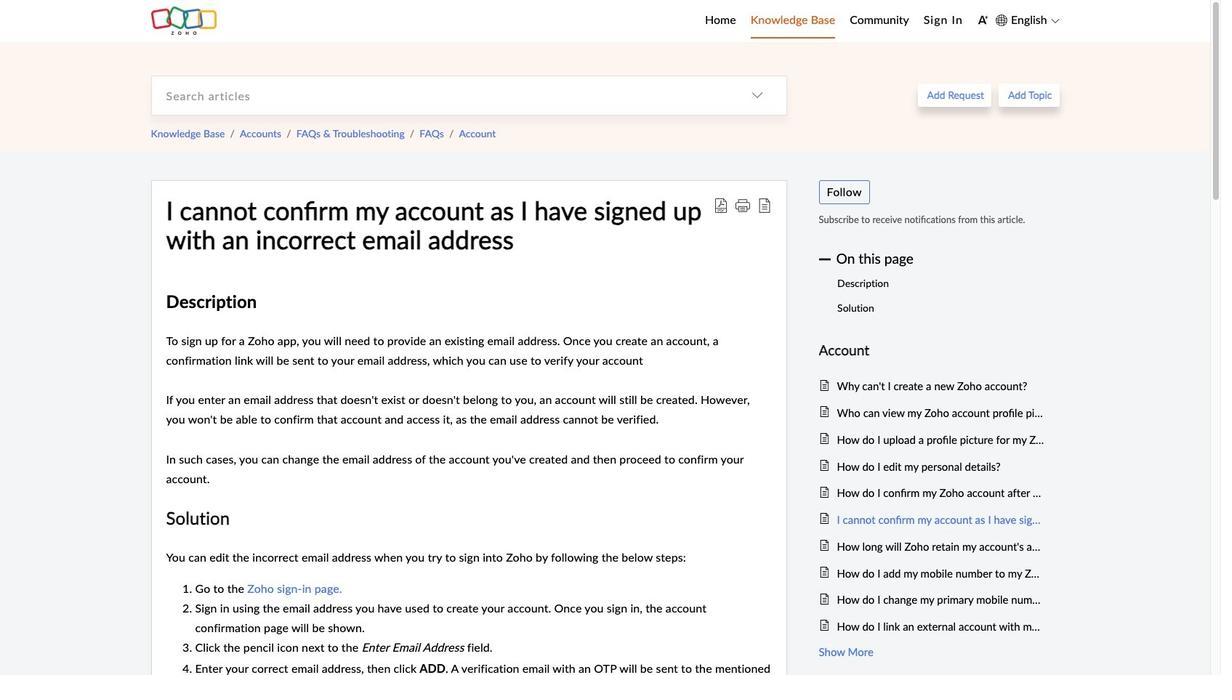 Task type: vqa. For each thing, say whether or not it's contained in the screenshot.
'Reader view' Icon
yes



Task type: locate. For each thing, give the bounding box(es) containing it.
Search articles field
[[152, 76, 728, 115]]

choose category element
[[728, 76, 786, 115]]

user preference element
[[978, 10, 988, 32]]

user preference image
[[978, 15, 988, 25]]

choose languages element
[[996, 11, 1059, 30]]

download as pdf image
[[713, 198, 728, 213]]

heading
[[819, 340, 1045, 362]]



Task type: describe. For each thing, give the bounding box(es) containing it.
choose category image
[[751, 90, 763, 101]]

reader view image
[[757, 198, 772, 213]]



